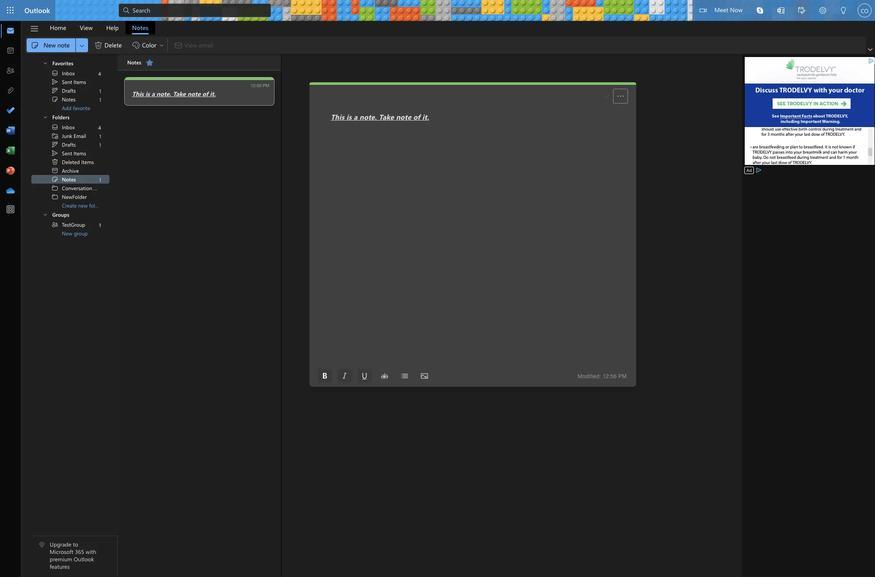 Task type: vqa. For each thing, say whether or not it's contained in the screenshot.


Task type: describe. For each thing, give the bounding box(es) containing it.
new group
[[62, 230, 88, 237]]


[[51, 221, 58, 228]]

modified
[[578, 374, 600, 380]]

 for  folders
[[43, 115, 48, 120]]

tree containing favorites
[[31, 55, 109, 112]]

 delete
[[94, 41, 122, 50]]

1 1 from the top
[[99, 87, 101, 94]]

items for  sent items
[[74, 78, 86, 85]]

7 tree item from the top
[[31, 140, 109, 149]]

note. inside 12:56 pm this is a note. take note of it.
[[156, 90, 171, 98]]


[[321, 373, 328, 380]]

2  notes from the top
[[51, 176, 76, 183]]


[[341, 373, 348, 380]]

 junk email
[[51, 132, 86, 139]]

2 1 from the top
[[99, 96, 101, 103]]

4 for sent items
[[98, 70, 101, 77]]

now
[[730, 6, 743, 14]]


[[381, 373, 388, 380]]

 button
[[338, 370, 352, 383]]


[[604, 93, 610, 99]]

is inside text box
[[346, 112, 352, 122]]

13 tree item from the top
[[31, 193, 109, 201]]


[[122, 6, 131, 15]]

a inside text box
[[354, 112, 358, 122]]

tab list inside application
[[43, 21, 155, 34]]


[[617, 93, 624, 100]]

people image
[[6, 67, 15, 75]]


[[421, 373, 428, 380]]

2 vertical spatial 
[[51, 176, 58, 183]]

 heading
[[127, 55, 157, 71]]

note inside the  new note
[[57, 41, 70, 49]]

12 tree item from the top
[[31, 184, 110, 193]]

 button for favorites
[[35, 58, 51, 68]]

4 for junk email
[[98, 124, 101, 131]]

 button
[[76, 38, 88, 52]]

history
[[94, 185, 110, 192]]

open note starting with: this is a note. take note of it. last edited: 12:56 pm. tree item
[[125, 78, 274, 105]]

 button
[[770, 0, 791, 22]]

add favorite tree item
[[31, 104, 109, 112]]

tree containing 
[[31, 123, 110, 210]]

help button
[[100, 21, 125, 34]]

 folders
[[43, 114, 70, 120]]

notes down archive
[[62, 176, 76, 183]]

it. inside this is a note. take note of it. text box
[[422, 112, 429, 122]]

 for  sent items  deleted items  archive
[[51, 150, 58, 157]]

5 tree item from the top
[[31, 123, 109, 132]]

Editing note text field
[[331, 112, 614, 366]]

folders
[[52, 114, 70, 120]]

add favorite
[[62, 105, 90, 112]]

favorites tree item
[[31, 58, 109, 69]]

this is a note. take note of it.
[[331, 112, 429, 122]]

archive
[[62, 167, 79, 174]]


[[868, 48, 872, 52]]

onedrive image
[[6, 187, 15, 196]]

2 tree item from the top
[[31, 78, 109, 86]]

help
[[106, 23, 119, 32]]

create
[[62, 202, 77, 209]]

1  notes from the top
[[51, 96, 76, 103]]

styles toolbar toolbar
[[315, 370, 434, 383]]

conversation
[[62, 185, 92, 192]]

pm inside 12:56 pm this is a note. take note of it.
[[263, 83, 269, 88]]

 for 
[[51, 87, 58, 94]]

12:56 pm this is a note. take note of it.
[[132, 83, 269, 98]]

 button
[[866, 45, 874, 54]]

left-rail-appbar navigation
[[2, 21, 19, 201]]

 button
[[143, 56, 157, 70]]


[[145, 58, 154, 67]]

 color 
[[131, 41, 164, 50]]


[[51, 132, 58, 139]]

 button
[[398, 370, 411, 383]]

edit note starting with this is a note. take note of it. main content
[[309, 82, 636, 387]]

 button
[[833, 0, 854, 22]]

items for  sent items  deleted items  archive
[[74, 150, 86, 157]]

newfolder
[[62, 193, 87, 200]]

3 tree item from the top
[[31, 86, 109, 95]]


[[401, 373, 408, 380]]

groups tree item
[[31, 210, 109, 221]]

 groups
[[43, 211, 69, 218]]

2  from the top
[[51, 193, 58, 200]]

mail image
[[6, 27, 15, 35]]


[[131, 41, 140, 50]]

favorites
[[52, 59, 73, 66]]

 conversation history  newfolder
[[51, 185, 110, 200]]

word image
[[6, 127, 15, 136]]

new inside the  new note
[[44, 41, 56, 49]]

tree item containing 
[[31, 166, 109, 175]]

of inside 12:56 pm this is a note. take note of it.
[[202, 90, 208, 98]]

it. inside 12:56 pm this is a note. take note of it.
[[210, 90, 216, 98]]

note inside 12:56 pm this is a note. take note of it.
[[188, 90, 201, 98]]

new group tree item
[[31, 229, 109, 238]]


[[819, 7, 826, 14]]

drafts for notes
[[62, 87, 76, 94]]

 button
[[358, 370, 372, 383]]

junk
[[62, 132, 72, 139]]


[[840, 7, 847, 14]]

new inside new group tree item
[[62, 230, 72, 237]]

:
[[600, 374, 601, 380]]

8 tree item from the top
[[31, 149, 109, 158]]

view
[[80, 23, 93, 32]]

folder
[[89, 202, 103, 209]]

 favorites
[[43, 59, 73, 66]]


[[51, 167, 58, 174]]

with
[[86, 549, 96, 556]]

testgroup
[[62, 221, 85, 228]]

calendar image
[[6, 47, 15, 55]]

 button for folders
[[35, 112, 51, 122]]


[[757, 7, 763, 14]]

 drafts for notes
[[51, 87, 76, 94]]

application containing outlook
[[0, 0, 875, 578]]

favorite
[[73, 105, 90, 112]]

 testgroup
[[51, 221, 85, 228]]

more apps image
[[6, 206, 15, 214]]

take inside 12:56 pm this is a note. take note of it.
[[173, 90, 186, 98]]

sent for  sent items
[[62, 78, 72, 85]]

1 tree item from the top
[[31, 69, 109, 78]]

11 tree item from the top
[[31, 175, 109, 184]]

notes button
[[126, 21, 155, 34]]

12:56 inside 12:56 pm this is a note. take note of it.
[[251, 83, 261, 88]]

notes inside 'button'
[[132, 23, 148, 32]]

2 vertical spatial items
[[81, 159, 94, 166]]

group
[[74, 230, 88, 237]]



Task type: locate. For each thing, give the bounding box(es) containing it.
1 horizontal spatial note.
[[360, 112, 377, 122]]

1 horizontal spatial it.
[[422, 112, 429, 122]]

drafts
[[62, 87, 76, 94], [62, 141, 76, 148]]

 inbox for sent items
[[51, 70, 75, 77]]

 inside  sent items  deleted items  archive
[[51, 159, 58, 166]]

sent up deleted
[[62, 150, 72, 157]]

tree item up deleted
[[31, 149, 109, 158]]


[[51, 78, 58, 85], [51, 150, 58, 157]]

take inside this is a note. take note of it. text box
[[379, 112, 394, 122]]

0 vertical spatial sent
[[62, 78, 72, 85]]

inbox up  junk email
[[62, 124, 75, 131]]

a inside 12:56 pm this is a note. take note of it.
[[151, 90, 155, 98]]

 right color
[[159, 43, 164, 48]]


[[78, 42, 85, 49], [159, 43, 164, 48], [43, 61, 48, 66], [43, 115, 48, 120], [43, 212, 48, 217]]

0 vertical spatial drafts
[[62, 87, 76, 94]]

 for 
[[78, 42, 85, 49]]

notes left  button
[[127, 59, 141, 66]]

this inside text box
[[331, 112, 344, 122]]

add
[[62, 105, 71, 112]]

outlook link
[[24, 0, 50, 21]]

 inbox for junk email
[[51, 124, 75, 131]]

 down view button
[[78, 42, 85, 49]]

0 vertical spatial it.
[[210, 90, 216, 98]]

1 vertical spatial 
[[51, 124, 58, 131]]

 inside  sent items  deleted items  archive
[[51, 150, 58, 157]]

features
[[50, 564, 70, 571]]

10 tree item from the top
[[31, 166, 109, 175]]

0 vertical spatial 
[[51, 78, 58, 85]]

 inside  delete
[[94, 41, 103, 50]]

 for  favorites
[[43, 61, 48, 66]]

drafts for sent items
[[62, 141, 76, 148]]


[[30, 24, 39, 33]]

color
[[142, 41, 156, 49]]


[[700, 7, 707, 14]]

5 1 from the top
[[99, 176, 101, 183]]

outlook down to
[[74, 556, 94, 564]]

 down  button
[[31, 41, 39, 50]]

 menu bar
[[601, 89, 628, 103]]

1 drafts from the top
[[62, 87, 76, 94]]

1 vertical spatial new
[[62, 230, 72, 237]]

 inside " groups"
[[43, 212, 48, 217]]

0 vertical spatial take
[[173, 90, 186, 98]]

note. inside this is a note. take note of it. text box
[[360, 112, 377, 122]]

outlook inside upgrade to microsoft 365 with premium outlook features
[[74, 556, 94, 564]]

 sent items  deleted items  archive
[[51, 150, 94, 174]]

0 vertical spatial 
[[51, 185, 58, 192]]

1 vertical spatial 12:56
[[603, 374, 617, 380]]

1 horizontal spatial of
[[413, 112, 420, 122]]

1 vertical spatial sent
[[62, 150, 72, 157]]

2 vertical spatial note
[[396, 112, 411, 122]]

14 tree item from the top
[[31, 221, 109, 229]]

 left the groups
[[43, 212, 48, 217]]

0 vertical spatial  inbox
[[51, 70, 75, 77]]

tree item up new group
[[31, 221, 109, 229]]

1 vertical spatial drafts
[[62, 141, 76, 148]]

0 vertical spatial pm
[[263, 83, 269, 88]]

1 sent from the top
[[62, 78, 72, 85]]

9 tree item from the top
[[31, 158, 109, 166]]

2 4 from the top
[[98, 124, 101, 131]]

 button
[[417, 370, 431, 383]]

0 vertical spatial new
[[44, 41, 56, 49]]

tab list
[[43, 21, 155, 34]]

1 vertical spatial outlook
[[74, 556, 94, 564]]

 button
[[35, 58, 51, 68], [35, 112, 51, 122], [35, 210, 51, 219]]

 inside the  new note
[[31, 41, 39, 50]]

Search for email, meetings, files and more. field
[[132, 5, 266, 15]]

ad
[[746, 167, 752, 173]]

1 vertical spatial is
[[346, 112, 352, 122]]

0 vertical spatial 12:56
[[251, 83, 261, 88]]

deleted
[[62, 159, 80, 166]]

tree item containing 
[[31, 132, 109, 140]]

 button inside folders tree item
[[35, 112, 51, 122]]

1 vertical spatial 
[[51, 141, 58, 148]]

4 down edit group
[[98, 70, 101, 77]]

new down " testgroup" on the top
[[62, 230, 72, 237]]

premium
[[50, 556, 72, 564]]

items down favorites tree item
[[74, 78, 86, 85]]

 sent items
[[51, 78, 86, 85]]

drafts down  sent items
[[62, 87, 76, 94]]

1  drafts from the top
[[51, 87, 76, 94]]


[[361, 373, 368, 380]]

1 vertical spatial 
[[51, 159, 58, 166]]

0 horizontal spatial outlook
[[24, 6, 50, 15]]

1  button from the top
[[35, 58, 51, 68]]

co image
[[858, 3, 872, 17]]

 button
[[318, 370, 332, 383]]

items
[[74, 78, 86, 85], [74, 150, 86, 157], [81, 159, 94, 166]]

1 horizontal spatial new
[[62, 230, 72, 237]]

0 vertical spatial note.
[[156, 90, 171, 98]]

notes inside notes 
[[127, 59, 141, 66]]


[[51, 185, 58, 192], [51, 193, 58, 200]]

0 vertical spatial 
[[94, 41, 103, 50]]

sent for  sent items  deleted items  archive
[[62, 150, 72, 157]]

a
[[151, 90, 155, 98], [354, 112, 358, 122]]

0 vertical spatial  drafts
[[51, 87, 76, 94]]

2 inbox from the top
[[62, 124, 75, 131]]

tree item down folders tree item
[[31, 132, 109, 140]]

inbox for junk email
[[62, 124, 75, 131]]

 drafts
[[51, 87, 76, 94], [51, 141, 76, 148]]

 button down the  new note
[[35, 58, 51, 68]]

 inside  folders
[[43, 115, 48, 120]]

tree item up archive
[[31, 158, 109, 166]]

 notes up add
[[51, 96, 76, 103]]

 button for groups
[[35, 210, 51, 219]]

premium features image
[[39, 543, 45, 549]]

modified : 12:56 pm
[[578, 374, 627, 380]]

0 vertical spatial this
[[132, 90, 144, 98]]

new
[[44, 41, 56, 49], [62, 230, 72, 237]]

 button
[[614, 89, 628, 103]]

0 vertical spatial  notes
[[51, 96, 76, 103]]

1 vertical spatial it.
[[422, 112, 429, 122]]

1 vertical spatial  inbox
[[51, 124, 75, 131]]

delete
[[105, 41, 122, 49]]

items right deleted
[[81, 159, 94, 166]]

 button left folders
[[35, 112, 51, 122]]

3  button from the top
[[35, 210, 51, 219]]

meet
[[714, 6, 728, 14]]

excel image
[[6, 147, 15, 156]]

0 vertical spatial 
[[51, 87, 58, 94]]

0 horizontal spatial this
[[132, 90, 144, 98]]

 for 
[[51, 141, 58, 148]]

2 sent from the top
[[62, 150, 72, 157]]

 up  folders
[[51, 96, 58, 103]]

this inside 12:56 pm this is a note. take note of it.
[[132, 90, 144, 98]]

 up 
[[51, 159, 58, 166]]

1 vertical spatial of
[[413, 112, 420, 122]]

1 vertical spatial tree
[[31, 123, 110, 210]]

1 vertical spatial take
[[379, 112, 394, 122]]

0 vertical spatial outlook
[[24, 6, 50, 15]]

email
[[74, 132, 86, 139]]


[[777, 7, 784, 14]]

 new note
[[31, 41, 70, 50]]

 left favorites
[[43, 61, 48, 66]]

2  drafts from the top
[[51, 141, 76, 148]]

inbox up  sent items
[[62, 70, 75, 77]]

 search field
[[119, 0, 271, 20]]

2 horizontal spatial note
[[396, 112, 411, 122]]

of inside text box
[[413, 112, 420, 122]]

 down 
[[51, 185, 58, 192]]

1 horizontal spatial 
[[94, 41, 103, 50]]

0 vertical spatial 
[[51, 70, 58, 77]]


[[94, 41, 103, 50], [51, 159, 58, 166]]

 for  groups
[[43, 212, 48, 217]]

1  inbox from the top
[[51, 70, 75, 77]]

0 horizontal spatial of
[[202, 90, 208, 98]]

notes up add favorite tree item
[[62, 96, 76, 103]]

0 vertical spatial tree
[[31, 55, 109, 112]]

meet now
[[714, 6, 743, 14]]

4 down folders tree item
[[98, 124, 101, 131]]

 up ''
[[51, 124, 58, 131]]

files image
[[6, 87, 15, 95]]

note inside text box
[[396, 112, 411, 122]]

inbox for sent items
[[62, 70, 75, 77]]

1 vertical spatial 
[[51, 96, 58, 103]]

 up " groups"
[[51, 193, 58, 200]]

 notes down archive
[[51, 176, 76, 183]]

inbox
[[62, 70, 75, 77], [62, 124, 75, 131]]

3 1 from the top
[[99, 133, 101, 140]]

1 4 from the top
[[98, 70, 101, 77]]

tree item down favorites tree item
[[31, 78, 109, 86]]

create new folder
[[62, 202, 103, 209]]

0 horizontal spatial it.
[[210, 90, 216, 98]]

tree item down  sent items
[[31, 86, 109, 95]]

1 vertical spatial 4
[[98, 124, 101, 131]]

0 horizontal spatial note.
[[156, 90, 171, 98]]

new down home button at the left top of the page
[[44, 41, 56, 49]]

to
[[73, 541, 78, 549]]


[[51, 70, 58, 77], [51, 124, 58, 131]]

notes up 
[[132, 23, 148, 32]]

0 vertical spatial items
[[74, 78, 86, 85]]

 drafts for sent items
[[51, 141, 76, 148]]

items up deleted
[[74, 150, 86, 157]]

groups
[[52, 211, 69, 218]]

0 horizontal spatial new
[[44, 41, 56, 49]]

drafts down  junk email
[[62, 141, 76, 148]]

1 vertical spatial a
[[354, 112, 358, 122]]

2  from the top
[[51, 124, 58, 131]]

1  from the top
[[51, 70, 58, 77]]

1 vertical spatial inbox
[[62, 124, 75, 131]]

1 vertical spatial pm
[[618, 374, 627, 380]]

6 1 from the top
[[99, 222, 101, 229]]

powerpoint image
[[6, 167, 15, 176]]

 down 
[[51, 176, 58, 183]]

12:56
[[251, 83, 261, 88], [603, 374, 617, 380]]

 down ''
[[51, 141, 58, 148]]

6 tree item from the top
[[31, 132, 109, 140]]

2  button from the top
[[35, 112, 51, 122]]

1 vertical spatial note.
[[360, 112, 377, 122]]

tree item up add
[[31, 95, 109, 104]]

 button
[[750, 0, 770, 21]]

1 horizontal spatial a
[[354, 112, 358, 122]]

1 inbox from the top
[[62, 70, 75, 77]]

4
[[98, 70, 101, 77], [98, 124, 101, 131]]

4 tree item from the top
[[31, 95, 109, 104]]

create new folder tree item
[[31, 201, 109, 210]]

take
[[173, 90, 186, 98], [379, 112, 394, 122]]

application
[[0, 0, 875, 578]]

2  from the top
[[51, 141, 58, 148]]

0 horizontal spatial a
[[151, 90, 155, 98]]

0 horizontal spatial 
[[51, 159, 58, 166]]

sent inside  sent items  deleted items  archive
[[62, 150, 72, 157]]

 down  favorites
[[51, 70, 58, 77]]

 button inside groups tree item
[[35, 210, 51, 219]]

home button
[[43, 21, 73, 34]]

 drafts down  sent items
[[51, 87, 76, 94]]

 notes
[[51, 96, 76, 103], [51, 176, 76, 183]]

upgrade
[[50, 541, 71, 549]]

tree item down  junk email
[[31, 140, 109, 149]]

2 drafts from the top
[[62, 141, 76, 148]]

0 vertical spatial  button
[[35, 58, 51, 68]]

0 horizontal spatial 12:56
[[251, 83, 261, 88]]

1  from the top
[[51, 87, 58, 94]]

12:56 inside the edit note starting with this is a note. take note of it. main content
[[603, 374, 617, 380]]

 left folders
[[43, 115, 48, 120]]

tree item containing 
[[31, 158, 109, 166]]

tree item up  sent items
[[31, 69, 109, 78]]

new
[[78, 202, 88, 209]]

 down ''
[[51, 150, 58, 157]]

0 vertical spatial 
[[31, 41, 39, 50]]

0 vertical spatial inbox
[[62, 70, 75, 77]]

notes
[[132, 23, 148, 32], [127, 59, 141, 66], [62, 96, 76, 103], [62, 176, 76, 183]]

1 vertical spatial items
[[74, 150, 86, 157]]

 for 
[[51, 124, 58, 131]]

 for  sent items
[[51, 78, 58, 85]]

1  from the top
[[51, 78, 58, 85]]

1 vertical spatial 
[[51, 150, 58, 157]]

edit group
[[27, 37, 166, 54]]

to do image
[[6, 107, 15, 115]]

1 vertical spatial this
[[331, 112, 344, 122]]

1 horizontal spatial this
[[331, 112, 344, 122]]

2 tree from the top
[[31, 123, 110, 210]]

365
[[75, 549, 84, 556]]

0 horizontal spatial take
[[173, 90, 186, 98]]

 inbox up junk
[[51, 124, 75, 131]]


[[798, 7, 805, 14]]

0 vertical spatial is
[[145, 90, 150, 98]]

 button
[[812, 0, 833, 22]]

0 vertical spatial note
[[57, 41, 70, 49]]

0 horizontal spatial note
[[57, 41, 70, 49]]

 left delete
[[94, 41, 103, 50]]


[[31, 41, 39, 50], [51, 96, 58, 103], [51, 176, 58, 183]]

 for 
[[51, 70, 58, 77]]

tree item up newfolder
[[31, 184, 110, 193]]

pm inside the edit note starting with this is a note. take note of it. main content
[[618, 374, 627, 380]]

1 horizontal spatial 12:56
[[603, 374, 617, 380]]

1 vertical spatial 
[[51, 193, 58, 200]]

 button up '' at top left
[[35, 210, 51, 219]]

outlook inside "banner"
[[24, 6, 50, 15]]

2  from the top
[[51, 150, 58, 157]]

note
[[57, 41, 70, 49], [188, 90, 201, 98], [396, 112, 411, 122]]

0 horizontal spatial is
[[145, 90, 150, 98]]

notes 
[[127, 58, 154, 67]]

sent inside 'tree item'
[[62, 78, 72, 85]]

 down  sent items
[[51, 87, 58, 94]]

tree item down archive
[[31, 175, 109, 184]]

microsoft
[[50, 549, 73, 556]]

set your advertising preferences image
[[755, 167, 762, 174]]

 down  favorites
[[51, 78, 58, 85]]

pm
[[263, 83, 269, 88], [618, 374, 627, 380]]

sent
[[62, 78, 72, 85], [62, 150, 72, 157]]

upgrade to microsoft 365 with premium outlook features
[[50, 541, 96, 571]]

tab list containing home
[[43, 21, 155, 34]]

tree item
[[31, 69, 109, 78], [31, 78, 109, 86], [31, 86, 109, 95], [31, 95, 109, 104], [31, 123, 109, 132], [31, 132, 109, 140], [31, 140, 109, 149], [31, 149, 109, 158], [31, 158, 109, 166], [31, 166, 109, 175], [31, 175, 109, 184], [31, 184, 110, 193], [31, 193, 109, 201], [31, 221, 109, 229]]

 button
[[791, 0, 812, 22]]

 inside  color 
[[159, 43, 164, 48]]

 button inside favorites tree item
[[35, 58, 51, 68]]

1 vertical spatial  notes
[[51, 176, 76, 183]]

view button
[[73, 21, 99, 34]]

1 horizontal spatial is
[[346, 112, 352, 122]]

1 tree from the top
[[31, 55, 109, 112]]

0 vertical spatial 4
[[98, 70, 101, 77]]

outlook banner
[[0, 0, 875, 22]]

0 horizontal spatial pm
[[263, 83, 269, 88]]

outlook up  button
[[24, 6, 50, 15]]

2  inbox from the top
[[51, 124, 75, 131]]

home
[[50, 23, 66, 32]]

tree item up create
[[31, 193, 109, 201]]

0 vertical spatial of
[[202, 90, 208, 98]]

1 horizontal spatial pm
[[618, 374, 627, 380]]

0 vertical spatial a
[[151, 90, 155, 98]]

 inbox
[[51, 70, 75, 77], [51, 124, 75, 131]]

1 vertical spatial  button
[[35, 112, 51, 122]]

 inside  dropdown button
[[78, 42, 85, 49]]

 button
[[26, 21, 43, 36]]

 inside  favorites
[[43, 61, 48, 66]]

 inbox down favorites
[[51, 70, 75, 77]]

 drafts down junk
[[51, 141, 76, 148]]

4 1 from the top
[[99, 141, 101, 148]]

tree item down deleted
[[31, 166, 109, 175]]

1 vertical spatial  drafts
[[51, 141, 76, 148]]

 button
[[378, 370, 392, 383]]

sent down favorites tree item
[[62, 78, 72, 85]]

tree item containing 
[[31, 221, 109, 229]]

1  from the top
[[51, 185, 58, 192]]

1 horizontal spatial outlook
[[74, 556, 94, 564]]

folders tree item
[[31, 112, 109, 123]]

1 horizontal spatial note
[[188, 90, 201, 98]]

1 vertical spatial note
[[188, 90, 201, 98]]

tree item up  junk email
[[31, 123, 109, 132]]

1 horizontal spatial take
[[379, 112, 394, 122]]

2 vertical spatial  button
[[35, 210, 51, 219]]

tree
[[31, 55, 109, 112], [31, 123, 110, 210]]

is inside 12:56 pm this is a note. take note of it.
[[145, 90, 150, 98]]



